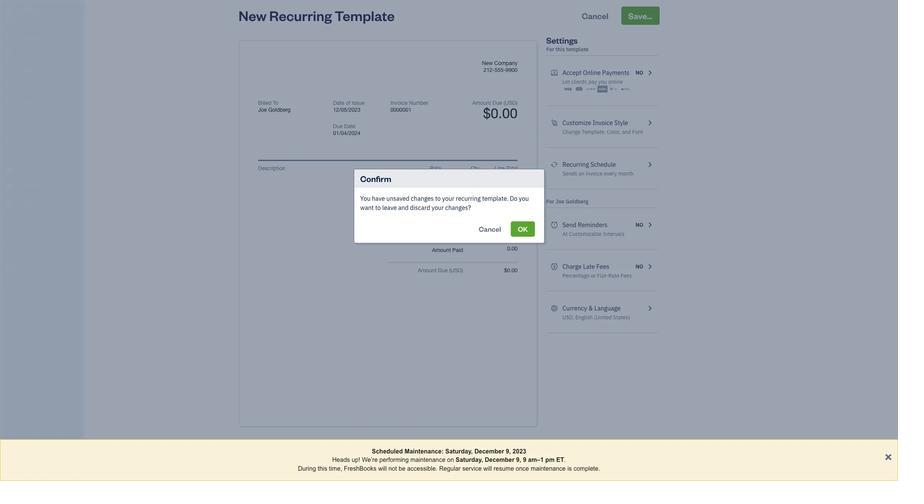 Task type: locate. For each thing, give the bounding box(es) containing it.
usd
[[505, 100, 516, 106], [451, 268, 462, 274]]

your right discard
[[432, 204, 444, 212]]

settings up template
[[546, 35, 578, 46]]

settings for settings
[[6, 277, 23, 283]]

2 vertical spatial 0.00
[[507, 246, 518, 252]]

amount down the 212-
[[472, 100, 491, 106]]

1 horizontal spatial 9,
[[516, 457, 521, 464]]

send
[[563, 221, 577, 229]]

invoice up 0000001
[[391, 100, 408, 106]]

total up paid
[[452, 239, 463, 245]]

apps
[[6, 220, 17, 226]]

invoice up change template, color, and font
[[593, 119, 613, 127]]

1 for from the top
[[546, 46, 555, 53]]

and inside you have unsaved changes to your recurring template. do you want to leave and discard your changes?
[[398, 204, 409, 212]]

visa image
[[563, 85, 573, 93]]

amount due ( usd ) $0.00
[[472, 100, 518, 121]]

0 vertical spatial rate
[[430, 165, 441, 171]]

) down paid
[[462, 268, 463, 274]]

currency & language
[[563, 305, 621, 312]]

1 horizontal spatial settings
[[546, 35, 578, 46]]

usd for amount due ( usd )
[[451, 268, 462, 274]]

cancel inside confirm dialog
[[479, 225, 501, 234]]

0 vertical spatial cancel button
[[575, 7, 616, 25]]

0 horizontal spatial total
[[452, 239, 463, 245]]

amount down total amount paid
[[418, 268, 437, 274]]

due down 12/05/2023
[[333, 123, 343, 129]]

1 horizontal spatial joe
[[556, 198, 565, 205]]

apple pay image
[[609, 85, 619, 93]]

0.00
[[507, 224, 518, 230], [507, 239, 518, 245], [507, 246, 518, 252]]

1 vertical spatial chevronright image
[[647, 118, 654, 127]]

0 vertical spatial date
[[333, 100, 344, 106]]

1 vertical spatial total
[[452, 239, 463, 245]]

amount left paid
[[432, 247, 451, 253]]

no for charge late fees
[[636, 263, 644, 270]]

0 vertical spatial total
[[506, 165, 518, 171]]

up!
[[352, 457, 360, 464]]

0.00 for 0.00
[[507, 224, 518, 230]]

recurring schedule
[[563, 161, 616, 168]]

new inside new company owner
[[6, 7, 17, 14]]

1 vertical spatial and
[[398, 204, 409, 212]]

0 vertical spatial your
[[442, 195, 455, 203]]

fees right flat-
[[621, 273, 632, 279]]

1 vertical spatial no
[[636, 222, 644, 229]]

online
[[583, 69, 601, 77]]

0 horizontal spatial to
[[375, 204, 381, 212]]

0 horizontal spatial you
[[519, 195, 529, 203]]

total right line
[[506, 165, 518, 171]]

settings for this template
[[546, 35, 589, 53]]

will left not
[[378, 466, 387, 472]]

1 vertical spatial to
[[375, 204, 381, 212]]

to
[[435, 195, 441, 203], [375, 204, 381, 212]]

is
[[568, 466, 572, 472]]

0 horizontal spatial will
[[378, 466, 387, 472]]

1 vertical spatial saturday,
[[456, 457, 483, 464]]

( down total amount paid
[[449, 268, 451, 274]]

company inside new company 212-555-9900
[[495, 60, 518, 66]]

chevronright image for no
[[647, 68, 654, 77]]

) inside "amount due ( usd ) $0.00"
[[516, 100, 518, 106]]

or
[[591, 273, 596, 279]]

rate up the changes
[[430, 165, 441, 171]]

2 vertical spatial no
[[636, 263, 644, 270]]

company up 9900
[[495, 60, 518, 66]]

cancel down template. at the right of page
[[479, 225, 501, 234]]

joe up latereminders icon
[[556, 198, 565, 205]]

changes
[[411, 195, 434, 203]]

for
[[546, 46, 555, 53], [546, 198, 555, 205]]

team members link
[[2, 231, 82, 244]]

chart image
[[5, 182, 14, 190]]

0 vertical spatial for
[[546, 46, 555, 53]]

) down 9900
[[516, 100, 518, 106]]

0 horizontal spatial 9,
[[506, 449, 511, 455]]

recurring
[[269, 7, 332, 24], [563, 161, 589, 168]]

due down 555-
[[493, 100, 502, 106]]

send reminders
[[563, 221, 608, 229]]

charge
[[563, 263, 582, 271]]

goldberg inside billed to joe goldberg
[[268, 107, 291, 113]]

2 chevronright image from the top
[[647, 262, 654, 271]]

total inside total amount paid
[[452, 239, 463, 245]]

company
[[18, 7, 43, 14], [495, 60, 518, 66]]

change
[[563, 129, 581, 136]]

freshbooks image
[[36, 469, 48, 479]]

cancel
[[582, 10, 609, 21], [479, 225, 501, 234]]

for up latereminders icon
[[546, 198, 555, 205]]

usd down 9900
[[505, 100, 516, 106]]

complete.
[[574, 466, 600, 472]]

on
[[447, 457, 454, 464]]

chevronright image for recurring schedule
[[647, 160, 654, 169]]

invoice image
[[5, 83, 14, 91]]

( for amount due ( usd ) $0.00
[[504, 100, 505, 106]]

0 horizontal spatial rate
[[430, 165, 441, 171]]

maintenance down pm
[[531, 466, 566, 472]]

no
[[636, 69, 644, 76], [636, 222, 644, 229], [636, 263, 644, 270]]

estimate image
[[5, 67, 14, 75]]

0 horizontal spatial cancel
[[479, 225, 501, 234]]

chevronright image
[[647, 220, 654, 230], [647, 262, 654, 271], [647, 304, 654, 313]]

$0.00
[[483, 105, 518, 121], [504, 268, 518, 274]]

0 horizontal spatial and
[[19, 248, 27, 255]]

(
[[504, 100, 505, 106], [449, 268, 451, 274]]

due inside "amount due ( usd ) $0.00"
[[493, 100, 502, 106]]

1 horizontal spatial goldberg
[[566, 198, 589, 205]]

$0.00 inside "amount due ( usd ) $0.00"
[[483, 105, 518, 121]]

to right the changes
[[435, 195, 441, 203]]

services
[[28, 248, 46, 255]]

) for amount due ( usd ) $0.00
[[516, 100, 518, 106]]

settings down bank
[[6, 277, 23, 283]]

changes?
[[445, 204, 471, 212]]

line
[[495, 165, 505, 171]]

maintenance down maintenance:
[[411, 457, 446, 464]]

0 vertical spatial to
[[435, 195, 441, 203]]

1 vertical spatial cancel
[[479, 225, 501, 234]]

2 vertical spatial chevronright image
[[647, 304, 654, 313]]

2 horizontal spatial and
[[622, 129, 631, 136]]

refresh image
[[551, 160, 558, 169]]

2 no from the top
[[636, 222, 644, 229]]

1 vertical spatial 0.00
[[507, 239, 518, 245]]

2 vertical spatial due
[[438, 268, 448, 274]]

1 horizontal spatial you
[[599, 78, 607, 85]]

amount inside "amount due ( usd ) $0.00"
[[472, 100, 491, 106]]

&
[[589, 305, 593, 312]]

settings inside 'main' element
[[6, 277, 23, 283]]

1 horizontal spatial )
[[516, 100, 518, 106]]

1 vertical spatial invoice
[[593, 119, 613, 127]]

usd down paid
[[451, 268, 462, 274]]

1 no from the top
[[636, 69, 644, 76]]

0 vertical spatial chevronright image
[[647, 220, 654, 230]]

chevronright image
[[647, 68, 654, 77], [647, 118, 654, 127], [647, 160, 654, 169]]

leave
[[382, 204, 397, 212]]

onlinesales image
[[551, 68, 558, 77]]

cancel button up template
[[575, 7, 616, 25]]

bank connections
[[6, 263, 45, 269]]

unsaved
[[387, 195, 410, 203]]

fees up flat-
[[597, 263, 610, 271]]

1 horizontal spatial usd
[[505, 100, 516, 106]]

settings inside settings for this template
[[546, 35, 578, 46]]

1 vertical spatial this
[[318, 466, 327, 472]]

save… button
[[622, 7, 660, 25]]

1 horizontal spatial this
[[556, 46, 565, 53]]

1 vertical spatial you
[[519, 195, 529, 203]]

1 horizontal spatial (
[[504, 100, 505, 106]]

and down unsaved
[[398, 204, 409, 212]]

for inside settings for this template
[[546, 46, 555, 53]]

9,
[[506, 449, 511, 455], [516, 457, 521, 464]]

saturday, up on
[[446, 449, 473, 455]]

to down 'have'
[[375, 204, 381, 212]]

flat-
[[597, 273, 609, 279]]

1 vertical spatial settings
[[6, 277, 23, 283]]

0 vertical spatial invoice
[[391, 100, 408, 106]]

0 vertical spatial due
[[493, 100, 502, 106]]

0 vertical spatial 9,
[[506, 449, 511, 455]]

0 vertical spatial 0.00
[[507, 224, 518, 230]]

date
[[333, 100, 344, 106], [344, 123, 356, 129]]

joe down billed
[[258, 107, 267, 113]]

report image
[[5, 199, 14, 206]]

new for new recurring template
[[239, 7, 267, 24]]

0 horizontal spatial this
[[318, 466, 327, 472]]

you right do
[[519, 195, 529, 203]]

cancel button up 0.00 0.00
[[472, 222, 508, 237]]

date down 12/05/2023
[[344, 123, 356, 129]]

0 horizontal spatial company
[[18, 7, 43, 14]]

company inside new company owner
[[18, 7, 43, 14]]

0 horizontal spatial goldberg
[[268, 107, 291, 113]]

due for amount due ( usd )
[[438, 268, 448, 274]]

date left of
[[333, 100, 344, 106]]

your up changes?
[[442, 195, 455, 203]]

and down style at the right of page
[[622, 129, 631, 136]]

be
[[399, 466, 406, 472]]

0 vertical spatial maintenance
[[411, 457, 446, 464]]

due down total amount paid
[[438, 268, 448, 274]]

0 horizontal spatial joe
[[258, 107, 267, 113]]

1 horizontal spatial rate
[[609, 273, 620, 279]]

usd, english (united states)
[[563, 314, 630, 321]]

1 0.00 from the top
[[507, 224, 518, 230]]

( inside "amount due ( usd ) $0.00"
[[504, 100, 505, 106]]

online
[[608, 78, 623, 85]]

9900
[[506, 67, 518, 73]]

0 vertical spatial goldberg
[[268, 107, 291, 113]]

language
[[595, 305, 621, 312]]

1 chevronright image from the top
[[647, 68, 654, 77]]

2 horizontal spatial new
[[482, 60, 493, 66]]

dashboard image
[[5, 34, 14, 42]]

once
[[516, 466, 529, 472]]

invoice number 0000001
[[391, 100, 428, 113]]

0 horizontal spatial invoice
[[391, 100, 408, 106]]

latefees image
[[551, 262, 558, 271]]

1 horizontal spatial cancel
[[582, 10, 609, 21]]

goldberg down to
[[268, 107, 291, 113]]

1 horizontal spatial due
[[438, 268, 448, 274]]

subtotal
[[443, 209, 463, 215]]

company up owner
[[18, 7, 43, 14]]

2 vertical spatial amount
[[418, 268, 437, 274]]

customize
[[563, 119, 591, 127]]

( down 555-
[[504, 100, 505, 106]]

2 will from the left
[[484, 466, 492, 472]]

saturday, up service
[[456, 457, 483, 464]]

3 chevronright image from the top
[[647, 160, 654, 169]]

usd for amount due ( usd ) $0.00
[[505, 100, 516, 106]]

0 vertical spatial and
[[622, 129, 631, 136]]

issue
[[352, 100, 365, 106]]

1 vertical spatial (
[[449, 268, 451, 274]]

this
[[556, 46, 565, 53], [318, 466, 327, 472]]

2 0.00 from the top
[[507, 239, 518, 245]]

0000001 button
[[391, 106, 450, 113]]

and right items
[[19, 248, 27, 255]]

cancel up template
[[582, 10, 609, 21]]

1 vertical spatial chevronright image
[[647, 262, 654, 271]]

0 vertical spatial you
[[599, 78, 607, 85]]

new for new company owner
[[6, 7, 17, 14]]

1 vertical spatial joe
[[556, 198, 565, 205]]

0 horizontal spatial new
[[6, 7, 17, 14]]

0 vertical spatial chevronright image
[[647, 68, 654, 77]]

1 vertical spatial for
[[546, 198, 555, 205]]

rate right "or" on the right bottom of page
[[609, 273, 620, 279]]

0 horizontal spatial (
[[449, 268, 451, 274]]

client image
[[5, 51, 14, 58]]

2 chevronright image from the top
[[647, 118, 654, 127]]

0 vertical spatial )
[[516, 100, 518, 106]]

0 vertical spatial $0.00
[[483, 105, 518, 121]]

0 vertical spatial cancel
[[582, 10, 609, 21]]

you right 'pay'
[[599, 78, 607, 85]]

main element
[[0, 0, 103, 482]]

new recurring template
[[239, 7, 395, 24]]

1 horizontal spatial and
[[398, 204, 409, 212]]

cancel button
[[575, 7, 616, 25], [472, 222, 508, 237]]

for up 'onlinesales' image
[[546, 46, 555, 53]]

discard
[[410, 204, 430, 212]]

goldberg up send
[[566, 198, 589, 205]]

1 chevronright image from the top
[[647, 220, 654, 230]]

at
[[563, 231, 568, 238]]

bank
[[6, 263, 17, 269]]

0 vertical spatial this
[[556, 46, 565, 53]]

0 horizontal spatial settings
[[6, 277, 23, 283]]

9, left 9
[[516, 457, 521, 464]]

usd,
[[563, 314, 574, 321]]

percentage
[[563, 273, 590, 279]]

team
[[6, 234, 18, 240]]

items
[[6, 248, 18, 255]]

december
[[475, 449, 504, 455], [485, 457, 515, 464]]

total
[[506, 165, 518, 171], [452, 239, 463, 245]]

2 vertical spatial and
[[19, 248, 27, 255]]

3 no from the top
[[636, 263, 644, 270]]

currencyandlanguage image
[[551, 304, 558, 313]]

1 vertical spatial recurring
[[563, 161, 589, 168]]

confirm
[[360, 173, 392, 184]]

due
[[493, 100, 502, 106], [333, 123, 343, 129], [438, 268, 448, 274]]

this left template
[[556, 46, 565, 53]]

1 horizontal spatial total
[[506, 165, 518, 171]]

0 horizontal spatial usd
[[451, 268, 462, 274]]

you
[[599, 78, 607, 85], [519, 195, 529, 203]]

maintenance
[[411, 457, 446, 464], [531, 466, 566, 472]]

1 horizontal spatial maintenance
[[531, 466, 566, 472]]

expense image
[[5, 116, 14, 124]]

maintenance:
[[405, 449, 444, 455]]

goldberg
[[268, 107, 291, 113], [566, 198, 589, 205]]

chevronright image for charge late fees
[[647, 262, 654, 271]]

settings link
[[2, 273, 82, 287]]

new inside new company 212-555-9900
[[482, 60, 493, 66]]

joe
[[258, 107, 267, 113], [556, 198, 565, 205]]

performing
[[380, 457, 409, 464]]

usd inside "amount due ( usd ) $0.00"
[[505, 100, 516, 106]]

settings for settings for this template
[[546, 35, 578, 46]]

late
[[583, 263, 595, 271]]

0 vertical spatial usd
[[505, 100, 516, 106]]

percentage or flat-rate fees
[[563, 273, 632, 279]]

1 vertical spatial your
[[432, 204, 444, 212]]

latereminders image
[[551, 220, 558, 230]]

this left time,
[[318, 466, 327, 472]]

0 vertical spatial no
[[636, 69, 644, 76]]

1 horizontal spatial fees
[[621, 273, 632, 279]]

1 horizontal spatial cancel button
[[575, 7, 616, 25]]

0 vertical spatial recurring
[[269, 7, 332, 24]]

due date
[[333, 123, 356, 129]]

1 vertical spatial usd
[[451, 268, 462, 274]]

9, left 2023
[[506, 449, 511, 455]]

2 vertical spatial chevronright image
[[647, 160, 654, 169]]

1 horizontal spatial new
[[239, 7, 267, 24]]

0 horizontal spatial cancel button
[[472, 222, 508, 237]]

0 vertical spatial company
[[18, 7, 43, 14]]

will right service
[[484, 466, 492, 472]]

mastercard image
[[574, 85, 585, 93]]

no for send reminders
[[636, 222, 644, 229]]



Task type: describe. For each thing, give the bounding box(es) containing it.
team members
[[6, 234, 39, 240]]

new for new company 212-555-9900
[[482, 60, 493, 66]]

amount for amount due ( usd )
[[418, 268, 437, 274]]

0 horizontal spatial maintenance
[[411, 457, 446, 464]]

schedule
[[591, 161, 616, 168]]

intervals
[[603, 231, 625, 238]]

am–1
[[528, 457, 544, 464]]

bank image
[[621, 85, 631, 93]]

×
[[885, 449, 892, 463]]

this inside scheduled maintenance: saturday, december 9, 2023 heads up! we're performing maintenance on saturday, december 9, 9 am–1 pm et . during this time, freshbooks will not be accessible. regular service will resume once maintenance is complete.
[[318, 466, 327, 472]]

heads
[[332, 457, 350, 464]]

2 for from the top
[[546, 198, 555, 205]]

style
[[615, 119, 628, 127]]

chevronright image for customize invoice style
[[647, 118, 654, 127]]

every
[[604, 170, 617, 177]]

0 vertical spatial december
[[475, 449, 504, 455]]

english
[[576, 314, 593, 321]]

have
[[372, 195, 385, 203]]

confirm dialog
[[0, 160, 898, 253]]

billed to joe goldberg
[[258, 100, 291, 113]]

3 chevronright image from the top
[[647, 304, 654, 313]]

new company 212-555-9900
[[482, 60, 518, 73]]

1 will from the left
[[378, 466, 387, 472]]

0 horizontal spatial due
[[333, 123, 343, 129]]

change template, color, and font
[[563, 129, 643, 136]]

1 vertical spatial cancel button
[[472, 222, 508, 237]]

pm
[[546, 457, 555, 464]]

paintbrush image
[[551, 118, 558, 127]]

recurring
[[456, 195, 481, 203]]

et
[[557, 457, 564, 464]]

new company owner
[[6, 7, 43, 21]]

no for accept online payments
[[636, 69, 644, 76]]

not
[[389, 466, 397, 472]]

reminders
[[578, 221, 608, 229]]

( for amount due ( usd )
[[449, 268, 451, 274]]

service
[[462, 466, 482, 472]]

company for new company owner
[[18, 7, 43, 14]]

0.00 for 0.00 0.00
[[507, 239, 518, 245]]

font
[[632, 129, 643, 136]]

1 vertical spatial goldberg
[[566, 198, 589, 205]]

template,
[[582, 129, 606, 136]]

12/05/2023
[[333, 107, 361, 113]]

at customizable intervals
[[563, 231, 625, 238]]

× dialog
[[0, 440, 898, 482]]

555-
[[495, 67, 506, 73]]

let clients pay you online
[[563, 78, 623, 85]]

pay
[[589, 78, 597, 85]]

1 horizontal spatial invoice
[[593, 119, 613, 127]]

scheduled
[[372, 449, 403, 455]]

accept
[[563, 69, 582, 77]]

qty
[[471, 165, 479, 171]]

description
[[258, 165, 286, 171]]

money image
[[5, 166, 14, 173]]

payments
[[602, 69, 630, 77]]

payment image
[[5, 100, 14, 108]]

save…
[[629, 10, 653, 21]]

items and services
[[6, 248, 46, 255]]

1 vertical spatial fees
[[621, 273, 632, 279]]

states)
[[613, 314, 630, 321]]

company for new company 212-555-9900
[[495, 60, 518, 66]]

due for amount due ( usd ) $0.00
[[493, 100, 502, 106]]

charge late fees
[[563, 263, 610, 271]]

discover image
[[586, 85, 596, 93]]

scheduled maintenance: saturday, december 9, 2023 heads up! we're performing maintenance on saturday, december 9, 9 am–1 pm et . during this time, freshbooks will not be accessible. regular service will resume once maintenance is complete.
[[298, 449, 600, 472]]

customizable
[[569, 231, 602, 238]]

chevronright image for send reminders
[[647, 220, 654, 230]]

american express image
[[597, 85, 608, 93]]

members
[[19, 234, 39, 240]]

of
[[346, 100, 351, 106]]

0.00 0.00
[[507, 239, 518, 252]]

amount for amount due ( usd ) $0.00
[[472, 100, 491, 106]]

freshbooks
[[344, 466, 377, 472]]

project image
[[5, 133, 14, 140]]

1 vertical spatial 9,
[[516, 457, 521, 464]]

want
[[360, 204, 374, 212]]

resume
[[494, 466, 514, 472]]

for joe goldberg
[[546, 198, 589, 205]]

connections
[[18, 263, 45, 269]]

1 vertical spatial rate
[[609, 273, 620, 279]]

and inside 'main' element
[[19, 248, 27, 255]]

date inside date of issue 12/05/2023
[[333, 100, 344, 106]]

ok
[[518, 225, 528, 234]]

1 vertical spatial $0.00
[[504, 268, 518, 274]]

template.
[[482, 195, 509, 203]]

(united
[[594, 314, 612, 321]]

0000001
[[391, 107, 412, 113]]

let
[[563, 78, 570, 85]]

month
[[618, 170, 634, 177]]

currency
[[563, 305, 587, 312]]

during
[[298, 466, 316, 472]]

ok button
[[511, 222, 535, 237]]

12/05/2023 button
[[333, 106, 379, 113]]

billed
[[258, 100, 271, 106]]

clients
[[571, 78, 587, 85]]

total amount paid
[[432, 239, 463, 253]]

joe inside billed to joe goldberg
[[258, 107, 267, 113]]

accessible.
[[407, 466, 438, 472]]

212-
[[484, 67, 495, 73]]

) for amount due ( usd )
[[462, 268, 463, 274]]

you inside you have unsaved changes to your recurring template. do you want to leave and discard your changes?
[[519, 195, 529, 203]]

0 vertical spatial saturday,
[[446, 449, 473, 455]]

number
[[409, 100, 428, 106]]

to
[[273, 100, 279, 106]]

bank connections link
[[2, 259, 82, 273]]

9
[[523, 457, 527, 464]]

we're
[[362, 457, 378, 464]]

an
[[579, 170, 585, 177]]

timer image
[[5, 149, 14, 157]]

template
[[566, 46, 589, 53]]

this inside settings for this template
[[556, 46, 565, 53]]

do
[[510, 195, 518, 203]]

1 horizontal spatial recurring
[[563, 161, 589, 168]]

1 vertical spatial date
[[344, 123, 356, 129]]

paid
[[453, 247, 463, 253]]

0 horizontal spatial fees
[[597, 263, 610, 271]]

sends
[[563, 170, 578, 177]]

amount due ( usd )
[[418, 268, 463, 274]]

customize invoice style
[[563, 119, 628, 127]]

sends an invoice every month
[[563, 170, 634, 177]]

amount inside total amount paid
[[432, 247, 451, 253]]

line total
[[495, 165, 518, 171]]

invoice inside invoice number 0000001
[[391, 100, 408, 106]]

3 0.00 from the top
[[507, 246, 518, 252]]

.
[[564, 457, 566, 464]]

1 vertical spatial december
[[485, 457, 515, 464]]

0 horizontal spatial recurring
[[269, 7, 332, 24]]



Task type: vqa. For each thing, say whether or not it's contained in the screenshot.
clients
yes



